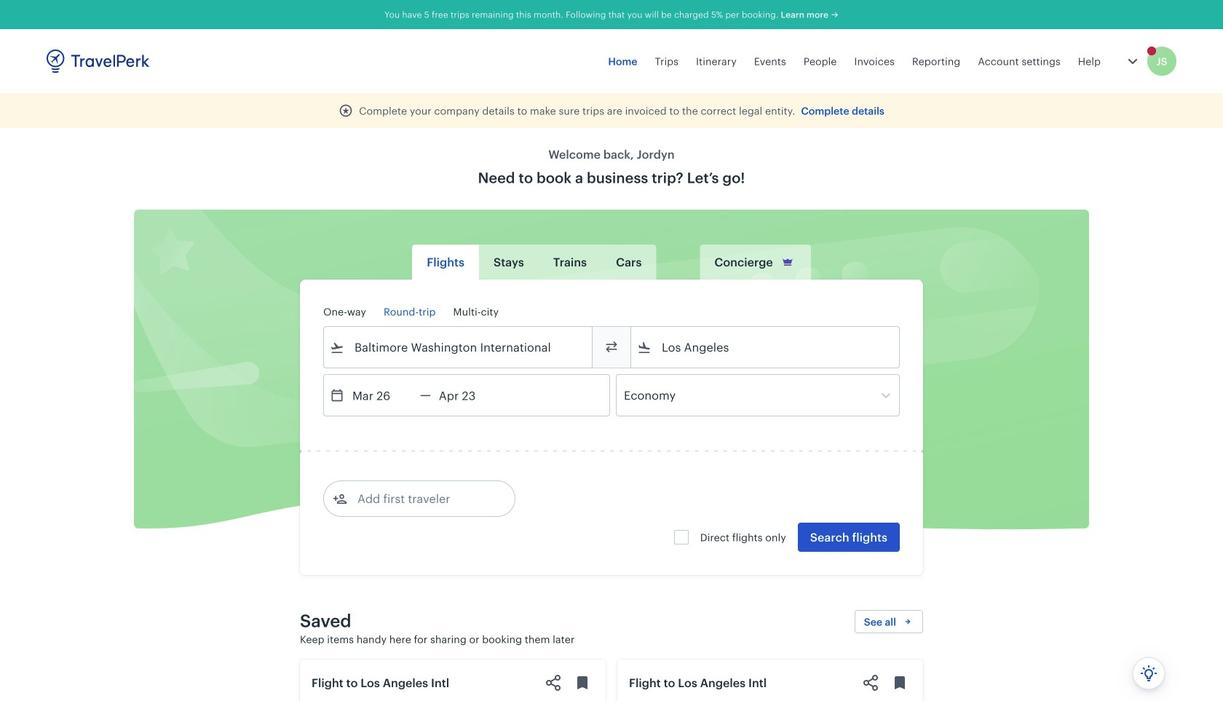 Task type: describe. For each thing, give the bounding box(es) containing it.
Add first traveler search field
[[347, 487, 499, 510]]



Task type: locate. For each thing, give the bounding box(es) containing it.
To search field
[[652, 336, 880, 359]]

Return text field
[[431, 375, 507, 416]]

From search field
[[344, 336, 573, 359]]

Depart text field
[[344, 375, 420, 416]]



